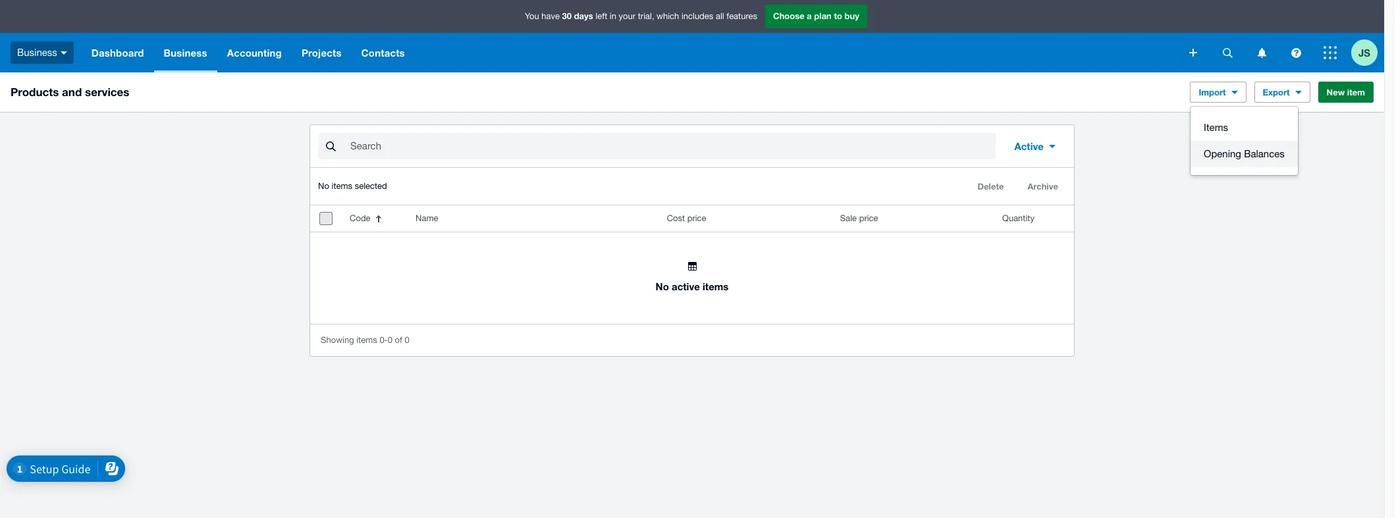 Task type: locate. For each thing, give the bounding box(es) containing it.
1 vertical spatial no
[[656, 280, 669, 292]]

svg image up products and services at the left
[[60, 51, 67, 54]]

dashboard link
[[82, 33, 154, 72]]

sale
[[840, 213, 857, 223]]

which
[[657, 11, 679, 21]]

opening balances
[[1204, 148, 1285, 159]]

0 horizontal spatial svg image
[[60, 51, 67, 54]]

delete button
[[970, 176, 1012, 197]]

active
[[1014, 140, 1044, 152]]

price right cost
[[687, 213, 706, 223]]

cost
[[667, 213, 685, 223]]

price
[[687, 213, 706, 223], [859, 213, 878, 223]]

items
[[332, 181, 352, 191], [703, 280, 729, 292], [356, 335, 377, 345]]

accounting
[[227, 47, 282, 59]]

items left the selected
[[332, 181, 352, 191]]

export button
[[1254, 82, 1310, 103]]

no for no items selected
[[318, 181, 329, 191]]

projects
[[302, 47, 342, 59]]

you have 30 days left in your trial, which includes all features
[[525, 11, 757, 21]]

items right active
[[703, 280, 729, 292]]

no left active
[[656, 280, 669, 292]]

1 0 from the left
[[388, 335, 392, 345]]

2 price from the left
[[859, 213, 878, 223]]

all
[[716, 11, 724, 21]]

no active items
[[656, 280, 729, 292]]

list of items with cost price, sale price and quantity element
[[310, 205, 1074, 324]]

choose a plan to buy
[[773, 11, 859, 21]]

1 horizontal spatial svg image
[[1324, 46, 1337, 59]]

0 vertical spatial items
[[332, 181, 352, 191]]

export
[[1263, 87, 1290, 97]]

2 horizontal spatial items
[[703, 280, 729, 292]]

archive button
[[1020, 176, 1066, 197]]

1 horizontal spatial 0
[[405, 335, 409, 345]]

delete
[[978, 181, 1004, 192]]

1 horizontal spatial price
[[859, 213, 878, 223]]

no inside the list of items with cost price, sale price and quantity element
[[656, 280, 669, 292]]

cost price button
[[539, 205, 714, 232]]

2 0 from the left
[[405, 335, 409, 345]]

0 horizontal spatial items
[[332, 181, 352, 191]]

banner
[[0, 0, 1384, 72]]

navigation
[[82, 33, 1180, 72]]

svg image left js
[[1324, 46, 1337, 59]]

1 price from the left
[[687, 213, 706, 223]]

quantity
[[1002, 213, 1035, 223]]

sale price
[[840, 213, 878, 223]]

dashboard
[[91, 47, 144, 59]]

name
[[416, 213, 438, 223]]

business inside popup button
[[17, 47, 57, 58]]

0
[[388, 335, 392, 345], [405, 335, 409, 345]]

1 vertical spatial items
[[703, 280, 729, 292]]

new item
[[1327, 87, 1365, 97]]

quantity button
[[886, 205, 1042, 232]]

svg image
[[1223, 48, 1232, 58], [1258, 48, 1266, 58], [1291, 48, 1301, 58], [1189, 49, 1197, 57]]

group
[[1191, 107, 1298, 175]]

0 vertical spatial no
[[318, 181, 329, 191]]

price for cost price
[[687, 213, 706, 223]]

group containing items
[[1191, 107, 1298, 175]]

no left the selected
[[318, 181, 329, 191]]

no items selected
[[318, 181, 387, 191]]

contacts button
[[351, 33, 415, 72]]

2 vertical spatial items
[[356, 335, 377, 345]]

business
[[17, 47, 57, 58], [164, 47, 207, 59]]

name button
[[408, 205, 539, 232]]

new
[[1327, 87, 1345, 97]]

in
[[610, 11, 616, 21]]

and
[[62, 85, 82, 99]]

features
[[727, 11, 757, 21]]

0 left of
[[388, 335, 392, 345]]

services
[[85, 85, 129, 99]]

svg image
[[1324, 46, 1337, 59], [60, 51, 67, 54]]

products
[[11, 85, 59, 99]]

contacts
[[361, 47, 405, 59]]

code
[[350, 213, 371, 223]]

selected
[[355, 181, 387, 191]]

1 horizontal spatial no
[[656, 280, 669, 292]]

items left 0-
[[356, 335, 377, 345]]

price right sale
[[859, 213, 878, 223]]

0 horizontal spatial 0
[[388, 335, 392, 345]]

business inside dropdown button
[[164, 47, 207, 59]]

1 horizontal spatial business
[[164, 47, 207, 59]]

0 horizontal spatial no
[[318, 181, 329, 191]]

have
[[542, 11, 560, 21]]

list box
[[1191, 107, 1298, 175]]

your
[[619, 11, 636, 21]]

1 horizontal spatial items
[[356, 335, 377, 345]]

0 right of
[[405, 335, 409, 345]]

includes
[[682, 11, 713, 21]]

navigation inside banner
[[82, 33, 1180, 72]]

no
[[318, 181, 329, 191], [656, 280, 669, 292]]

0 horizontal spatial price
[[687, 213, 706, 223]]

item
[[1347, 87, 1365, 97]]

js button
[[1351, 33, 1384, 72]]

0 horizontal spatial business
[[17, 47, 57, 58]]

buy
[[845, 11, 859, 21]]

of
[[395, 335, 402, 345]]

navigation containing dashboard
[[82, 33, 1180, 72]]



Task type: describe. For each thing, give the bounding box(es) containing it.
price for sale price
[[859, 213, 878, 223]]

projects button
[[292, 33, 351, 72]]

left
[[596, 11, 607, 21]]

js
[[1359, 46, 1370, 58]]

banner containing js
[[0, 0, 1384, 72]]

Search search field
[[349, 134, 996, 159]]

new item button
[[1318, 82, 1374, 103]]

active button
[[1004, 133, 1066, 159]]

0-
[[380, 335, 388, 345]]

a
[[807, 11, 812, 21]]

items for no items selected
[[332, 181, 352, 191]]

plan
[[814, 11, 832, 21]]

30
[[562, 11, 572, 21]]

business button
[[154, 33, 217, 72]]

opening balances link
[[1191, 141, 1298, 167]]

to
[[834, 11, 842, 21]]

items button
[[1191, 115, 1298, 141]]

cost price
[[667, 213, 706, 223]]

business button
[[0, 33, 82, 72]]

choose
[[773, 11, 805, 21]]

trial,
[[638, 11, 654, 21]]

items
[[1204, 122, 1228, 133]]

svg image inside business popup button
[[60, 51, 67, 54]]

showing items 0-0 of 0
[[321, 335, 409, 345]]

no for no active items
[[656, 280, 669, 292]]

code button
[[342, 205, 408, 232]]

showing
[[321, 335, 354, 345]]

import
[[1199, 87, 1226, 97]]

opening
[[1204, 148, 1241, 159]]

accounting button
[[217, 33, 292, 72]]

items for showing items 0-0 of 0
[[356, 335, 377, 345]]

import button
[[1190, 82, 1246, 103]]

products and services
[[11, 85, 129, 99]]

items link
[[1204, 120, 1285, 136]]

active
[[672, 280, 700, 292]]

balances
[[1244, 148, 1285, 159]]

days
[[574, 11, 593, 21]]

list box containing items
[[1191, 107, 1298, 175]]

archive
[[1028, 181, 1058, 192]]

you
[[525, 11, 539, 21]]

sale price button
[[714, 205, 886, 232]]



Task type: vqa. For each thing, say whether or not it's contained in the screenshot.
Items link
yes



